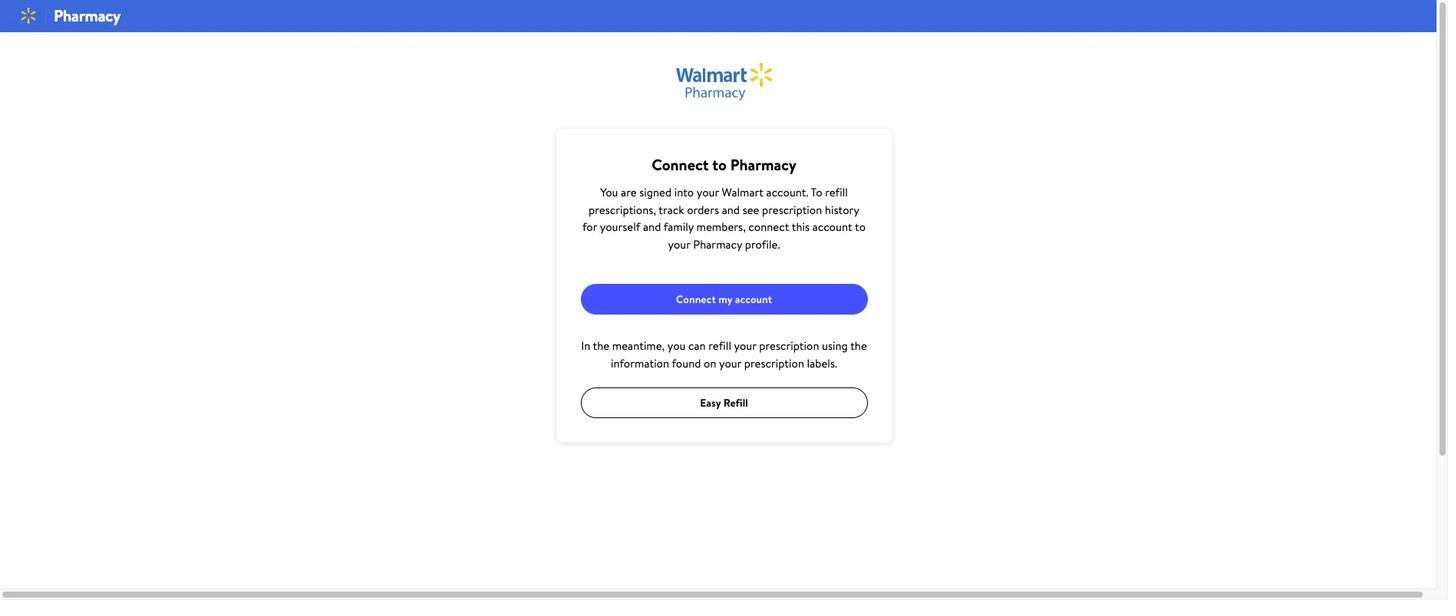 Task type: vqa. For each thing, say whether or not it's contained in the screenshot.
the bottommost 'refill'
yes



Task type: describe. For each thing, give the bounding box(es) containing it.
see
[[743, 201, 759, 218]]

connect to pharmacy
[[652, 154, 797, 175]]

connect for connect to pharmacy
[[652, 154, 709, 175]]

in
[[581, 338, 590, 354]]

found
[[672, 355, 701, 371]]

account inside button
[[735, 291, 772, 307]]

can
[[689, 338, 706, 354]]

easy refill
[[700, 395, 748, 410]]

2 the from the left
[[851, 338, 867, 354]]

to inside you are signed into your walmart account. to refill prescriptions, track orders and see prescription history for yourself and family members, connect this account to your pharmacy profile.
[[855, 219, 866, 235]]

0 vertical spatial pharmacy
[[54, 5, 121, 27]]

refill
[[724, 395, 748, 410]]

account inside you are signed into your walmart account. to refill prescriptions, track orders and see prescription history for yourself and family members, connect this account to your pharmacy profile.
[[813, 219, 852, 235]]

prescriptions,
[[589, 201, 656, 218]]

track
[[659, 201, 684, 218]]

this
[[792, 219, 810, 235]]

prescription for prescription
[[744, 355, 804, 371]]

you
[[600, 184, 618, 200]]

signed
[[640, 184, 672, 200]]

walmart pharmacy image
[[676, 63, 772, 101]]

history
[[825, 201, 860, 218]]

your right "can"
[[734, 338, 757, 354]]

your down family
[[668, 236, 691, 252]]

labels.
[[807, 355, 837, 371]]

profile.
[[745, 236, 780, 252]]

yourself
[[600, 219, 640, 235]]

1 vertical spatial and
[[643, 219, 661, 235]]

prescription for to
[[762, 201, 822, 218]]

0 horizontal spatial to
[[713, 154, 727, 175]]

0 vertical spatial and
[[722, 201, 740, 218]]

walmart
[[722, 184, 764, 200]]

in the meantime, you can refill your prescription using the information     found on your prescription labels.
[[581, 338, 867, 371]]

connect for connect my account
[[676, 291, 716, 307]]

are
[[621, 184, 637, 200]]

your up orders
[[697, 184, 719, 200]]



Task type: locate. For each thing, give the bounding box(es) containing it.
1 vertical spatial prescription
[[759, 338, 819, 354]]

account down history
[[813, 219, 852, 235]]

2 vertical spatial prescription
[[744, 355, 804, 371]]

family
[[664, 219, 694, 235]]

prescription left labels.
[[744, 355, 804, 371]]

and down track
[[643, 219, 661, 235]]

information
[[611, 355, 669, 371]]

1 vertical spatial pharmacy
[[731, 154, 797, 175]]

the right using
[[851, 338, 867, 354]]

1 horizontal spatial refill
[[825, 184, 848, 200]]

on
[[704, 355, 717, 371]]

account right my
[[735, 291, 772, 307]]

account
[[813, 219, 852, 235], [735, 291, 772, 307]]

prescription up labels.
[[759, 338, 819, 354]]

account.
[[766, 184, 809, 200]]

0 vertical spatial to
[[713, 154, 727, 175]]

refill
[[825, 184, 848, 200], [709, 338, 731, 354]]

connect my account button
[[581, 284, 868, 315]]

1 horizontal spatial to
[[855, 219, 866, 235]]

1 horizontal spatial and
[[722, 201, 740, 218]]

0 horizontal spatial and
[[643, 219, 661, 235]]

for
[[583, 219, 597, 235]]

prescription down account. at the top right
[[762, 201, 822, 218]]

refill up on
[[709, 338, 731, 354]]

1 horizontal spatial the
[[851, 338, 867, 354]]

pharmacy right the walmart homepage image
[[54, 5, 121, 27]]

0 vertical spatial account
[[813, 219, 852, 235]]

connect inside connect my account button
[[676, 291, 716, 307]]

0 horizontal spatial the
[[593, 338, 610, 354]]

meantime,
[[612, 338, 665, 354]]

0 horizontal spatial refill
[[709, 338, 731, 354]]

your right on
[[719, 355, 742, 371]]

connect up into
[[652, 154, 709, 175]]

and up members,
[[722, 201, 740, 218]]

my
[[719, 291, 732, 307]]

connect my account
[[676, 291, 772, 307]]

using
[[822, 338, 848, 354]]

easy
[[700, 395, 721, 410]]

connect left my
[[676, 291, 716, 307]]

into
[[674, 184, 694, 200]]

your
[[697, 184, 719, 200], [668, 236, 691, 252], [734, 338, 757, 354], [719, 355, 742, 371]]

walmart homepage image
[[19, 6, 38, 26]]

prescription
[[762, 201, 822, 218], [759, 338, 819, 354], [744, 355, 804, 371]]

the
[[593, 338, 610, 354], [851, 338, 867, 354]]

refill up history
[[825, 184, 848, 200]]

pharmacy link
[[54, 5, 121, 27]]

refill inside you are signed into your walmart account. to refill prescriptions, track orders and see prescription history for yourself and family members, connect this account to your pharmacy profile.
[[825, 184, 848, 200]]

to up walmart
[[713, 154, 727, 175]]

you are signed into your walmart account. to refill prescriptions, track orders and see prescription history for yourself and family members, connect this account to your pharmacy profile.
[[583, 184, 866, 252]]

1 vertical spatial connect
[[676, 291, 716, 307]]

refill inside in the meantime, you can refill your prescription using the information     found on your prescription labels.
[[709, 338, 731, 354]]

pharmacy down members,
[[693, 236, 742, 252]]

0 horizontal spatial account
[[735, 291, 772, 307]]

1 the from the left
[[593, 338, 610, 354]]

connect
[[652, 154, 709, 175], [676, 291, 716, 307]]

1 horizontal spatial account
[[813, 219, 852, 235]]

orders
[[687, 201, 719, 218]]

pharmacy up walmart
[[731, 154, 797, 175]]

1 vertical spatial refill
[[709, 338, 731, 354]]

1 vertical spatial to
[[855, 219, 866, 235]]

2 vertical spatial pharmacy
[[693, 236, 742, 252]]

to
[[713, 154, 727, 175], [855, 219, 866, 235]]

you
[[668, 338, 686, 354]]

prescription inside you are signed into your walmart account. to refill prescriptions, track orders and see prescription history for yourself and family members, connect this account to your pharmacy profile.
[[762, 201, 822, 218]]

0 vertical spatial connect
[[652, 154, 709, 175]]

connect
[[749, 219, 789, 235]]

0 vertical spatial refill
[[825, 184, 848, 200]]

1 vertical spatial account
[[735, 291, 772, 307]]

and
[[722, 201, 740, 218], [643, 219, 661, 235]]

to down history
[[855, 219, 866, 235]]

easy refill button
[[581, 388, 868, 418]]

the right in at left bottom
[[593, 338, 610, 354]]

0 vertical spatial prescription
[[762, 201, 822, 218]]

pharmacy inside you are signed into your walmart account. to refill prescriptions, track orders and see prescription history for yourself and family members, connect this account to your pharmacy profile.
[[693, 236, 742, 252]]

pharmacy
[[54, 5, 121, 27], [731, 154, 797, 175], [693, 236, 742, 252]]

to
[[811, 184, 822, 200]]

members,
[[697, 219, 746, 235]]



